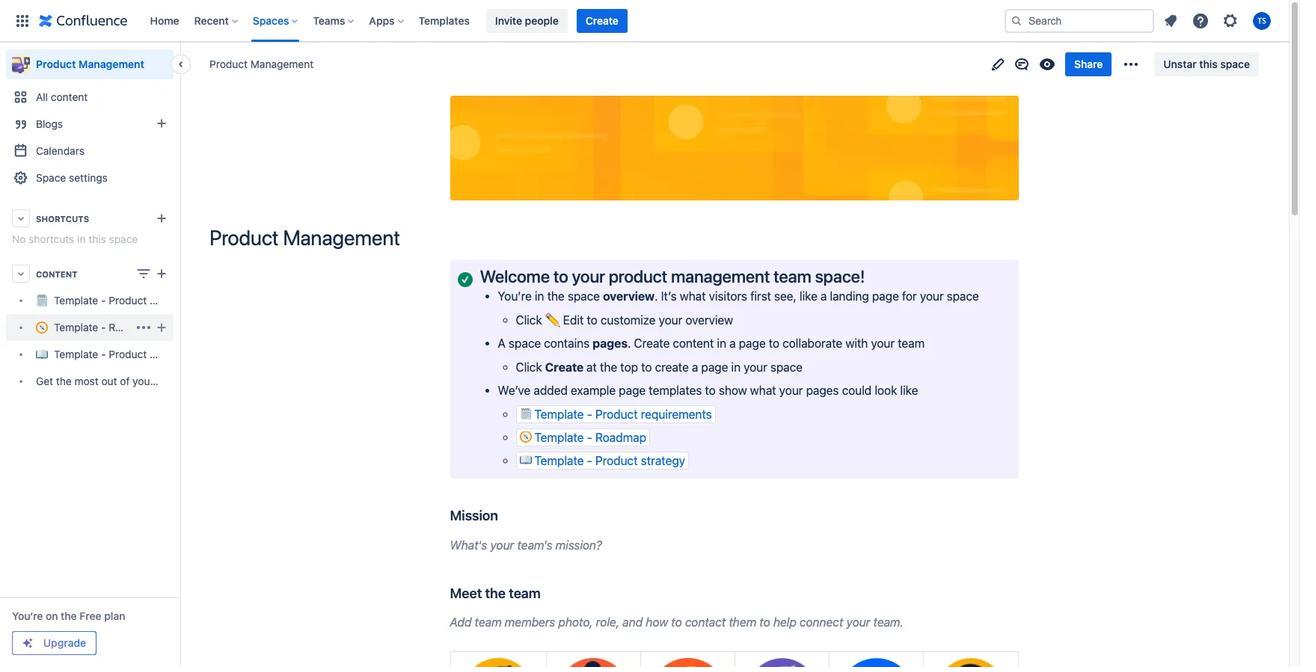 Task type: describe. For each thing, give the bounding box(es) containing it.
1 horizontal spatial content
[[673, 337, 714, 350]]

- for template - product strategy link
[[101, 348, 106, 361]]

get
[[36, 375, 53, 388]]

template - product strategy link
[[6, 341, 190, 368]]

2 vertical spatial a
[[692, 360, 698, 374]]

1 vertical spatial create
[[634, 337, 670, 350]]

- for template - roadmap button
[[587, 431, 592, 444]]

space!
[[815, 266, 865, 287]]

unstar this space button
[[1155, 52, 1259, 76]]

plan
[[104, 610, 125, 622]]

template - product requirements
[[535, 407, 712, 421]]

get the most out of your team space link
[[6, 368, 213, 395]]

space element
[[0, 42, 213, 667]]

0 horizontal spatial create
[[545, 360, 584, 374]]

team up members
[[509, 585, 541, 601]]

free
[[80, 610, 101, 622]]

copy image for meet the team
[[539, 584, 557, 602]]

change view image
[[135, 265, 153, 283]]

search image
[[1011, 15, 1023, 27]]

page down first on the right of page
[[739, 337, 766, 350]]

get the most out of your team space
[[36, 375, 213, 388]]

people
[[525, 14, 559, 27]]

page down the a space contains pages . create content in a page to collaborate with your team
[[701, 360, 728, 374]]

mission?
[[556, 538, 602, 552]]

content inside space element
[[51, 91, 88, 103]]

template for the template - product requirements button
[[535, 407, 584, 421]]

help icon image
[[1192, 12, 1210, 30]]

your down the it's
[[659, 313, 683, 327]]

template for template - roadmap link on the left of the page
[[54, 321, 98, 334]]

:compass: image
[[520, 431, 532, 443]]

2 horizontal spatial a
[[821, 290, 827, 303]]

share
[[1074, 58, 1103, 70]]

settings
[[69, 171, 108, 184]]

click for click create at the top to create a page in your space
[[516, 360, 542, 374]]

template - product requirements button
[[516, 405, 716, 423]]

collaborate
[[783, 337, 843, 350]]

blogs link
[[6, 111, 174, 138]]

meet
[[450, 585, 482, 601]]

templates
[[419, 14, 470, 27]]

a space contains pages . create content in a page to collaborate with your team
[[498, 337, 925, 350]]

in down visitors
[[717, 337, 726, 350]]

invite people
[[495, 14, 559, 27]]

template - product strategy button
[[516, 452, 689, 470]]

landing
[[830, 290, 869, 303]]

copy image for welcome to your product management team space!
[[864, 267, 882, 285]]

upgrade
[[43, 637, 86, 649]]

add team members photo, role, and how to contact them to help connect your team.
[[450, 616, 904, 629]]

your down copy icon
[[490, 538, 514, 552]]

spaces button
[[248, 9, 304, 33]]

spaces
[[253, 14, 289, 27]]

in inside space element
[[77, 233, 86, 245]]

shortcuts
[[36, 214, 89, 223]]

product
[[609, 266, 667, 287]]

first
[[750, 290, 771, 303]]

template - product strategy for template - product strategy link
[[54, 348, 190, 361]]

more actions image
[[1122, 55, 1140, 73]]

page left the for
[[872, 290, 899, 303]]

template - roadmap button
[[516, 429, 650, 447]]

added
[[534, 384, 568, 397]]

what for visitors
[[680, 290, 706, 303]]

tree inside space element
[[6, 287, 213, 395]]

all content link
[[6, 84, 174, 111]]

template - product strategy for template - product strategy button
[[535, 454, 685, 468]]

the right at
[[600, 360, 617, 374]]

your inside tree
[[133, 375, 154, 388]]

management inside space element
[[79, 58, 144, 70]]

out
[[101, 375, 117, 388]]

templates
[[649, 384, 702, 397]]

- for template - roadmap link on the left of the page
[[101, 321, 106, 334]]

1 horizontal spatial .
[[655, 290, 658, 303]]

at
[[586, 360, 597, 374]]

we've added example page templates to show what your pages could look like
[[498, 384, 918, 397]]

your right with
[[871, 337, 895, 350]]

create
[[655, 360, 689, 374]]

see,
[[774, 290, 797, 303]]

top
[[620, 360, 638, 374]]

you're
[[12, 610, 43, 622]]

home link
[[146, 9, 184, 33]]

premium image
[[22, 637, 34, 649]]

template for template - product strategy link
[[54, 348, 98, 361]]

them
[[729, 616, 756, 629]]

in right you're at the left of the page
[[535, 290, 544, 303]]

1 vertical spatial .
[[628, 337, 631, 350]]

shortcuts button
[[6, 205, 174, 232]]

1 vertical spatial overview
[[686, 313, 733, 327]]

contains
[[544, 337, 590, 350]]

the right meet
[[485, 585, 506, 601]]

meet the team
[[450, 585, 541, 601]]

0 vertical spatial overview
[[603, 290, 655, 303]]

customize
[[601, 313, 656, 327]]

connect
[[800, 616, 843, 629]]

strategy for template - product strategy button
[[641, 454, 685, 468]]

content button
[[6, 260, 174, 287]]

your up show
[[744, 360, 767, 374]]

settings icon image
[[1222, 12, 1240, 30]]

for
[[902, 290, 917, 303]]

in up show
[[731, 360, 741, 374]]

template - roadmap for template - roadmap link on the left of the page
[[54, 321, 154, 334]]

space
[[36, 171, 66, 184]]

click create at the top to create a page in your space
[[516, 360, 803, 374]]

we've
[[498, 384, 531, 397]]

with
[[846, 337, 868, 350]]

- for the template - product requirements button
[[587, 407, 592, 421]]

1 vertical spatial like
[[900, 384, 918, 397]]

you're in the space overview . it's what visitors first see, like a landing page for your space
[[498, 290, 979, 303]]

team's
[[517, 538, 552, 552]]

1 horizontal spatial pages
[[806, 384, 839, 397]]

recent button
[[190, 9, 244, 33]]

product management inside space element
[[36, 58, 144, 70]]

templates link
[[414, 9, 474, 33]]

0 vertical spatial like
[[800, 290, 818, 303]]

on
[[46, 610, 58, 622]]

to left show
[[705, 384, 716, 397]]

template for template - product strategy button
[[535, 454, 584, 468]]

1 horizontal spatial product management link
[[209, 57, 314, 72]]

roadmap for template - roadmap button
[[595, 431, 646, 444]]

invite
[[495, 14, 522, 27]]

create inside global element
[[586, 14, 619, 27]]

share button
[[1065, 52, 1112, 76]]

how
[[646, 616, 668, 629]]

edit this page image
[[989, 55, 1007, 73]]

your right the for
[[920, 290, 944, 303]]

show
[[719, 384, 747, 397]]

unstar
[[1164, 58, 1197, 70]]



Task type: locate. For each thing, give the bounding box(es) containing it.
1 horizontal spatial like
[[900, 384, 918, 397]]

0 horizontal spatial copy image
[[539, 584, 557, 602]]

space
[[1220, 58, 1250, 70], [109, 233, 138, 245], [568, 290, 600, 303], [947, 290, 979, 303], [509, 337, 541, 350], [770, 360, 803, 374], [184, 375, 213, 388]]

to right how
[[671, 616, 682, 629]]

. up top
[[628, 337, 631, 350]]

page
[[872, 290, 899, 303], [739, 337, 766, 350], [701, 360, 728, 374], [619, 384, 646, 397]]

overview up the a space contains pages . create content in a page to collaborate with your team
[[686, 313, 733, 327]]

product management link up all content link
[[6, 49, 174, 79]]

tree containing template - roadmap
[[6, 287, 213, 395]]

0 vertical spatial strategy
[[150, 348, 190, 361]]

team.
[[873, 616, 904, 629]]

template - product strategy down template - roadmap button
[[535, 454, 685, 468]]

0 horizontal spatial content
[[51, 91, 88, 103]]

click for click ✏️ edit to customize your overview
[[516, 313, 542, 327]]

0 vertical spatial create
[[586, 14, 619, 27]]

to
[[553, 266, 568, 287], [587, 313, 598, 327], [769, 337, 780, 350], [641, 360, 652, 374], [705, 384, 716, 397], [671, 616, 682, 629], [760, 616, 770, 629]]

1 horizontal spatial what
[[750, 384, 776, 397]]

product
[[36, 58, 76, 70], [209, 58, 248, 70], [209, 225, 279, 250], [109, 348, 147, 361], [595, 407, 638, 421], [595, 454, 638, 468]]

a right create
[[692, 360, 698, 374]]

template - product strategy inside button
[[535, 454, 685, 468]]

apps
[[369, 14, 395, 27]]

:check_mark: image
[[457, 272, 472, 287], [457, 272, 472, 287]]

this right the unstar
[[1199, 58, 1218, 70]]

0 vertical spatial pages
[[593, 337, 628, 350]]

copy image up 'landing'
[[864, 267, 882, 285]]

confluence image
[[39, 12, 128, 30], [39, 12, 128, 30]]

what's your team's mission?
[[450, 538, 602, 552]]

content
[[51, 91, 88, 103], [673, 337, 714, 350]]

this inside button
[[1199, 58, 1218, 70]]

0 vertical spatial content
[[51, 91, 88, 103]]

space down shortcuts dropdown button
[[109, 233, 138, 245]]

strategy inside tree
[[150, 348, 190, 361]]

0 vertical spatial what
[[680, 290, 706, 303]]

calendars
[[36, 144, 85, 157]]

0 vertical spatial click
[[516, 313, 542, 327]]

0 horizontal spatial template - product strategy
[[54, 348, 190, 361]]

banner
[[0, 0, 1289, 42]]

Search field
[[1005, 9, 1154, 33]]

0 vertical spatial this
[[1199, 58, 1218, 70]]

the up the "✏️"
[[547, 290, 565, 303]]

role,
[[596, 616, 620, 629]]

space settings
[[36, 171, 108, 184]]

in
[[77, 233, 86, 245], [535, 290, 544, 303], [717, 337, 726, 350], [731, 360, 741, 374]]

stop watching image
[[1038, 55, 1056, 73]]

- down template - roadmap button
[[587, 454, 592, 468]]

template - roadmap inside tree
[[54, 321, 154, 334]]

roadmap for template - roadmap link on the left of the page
[[109, 321, 154, 334]]

.
[[655, 290, 658, 303], [628, 337, 631, 350]]

calendars link
[[6, 138, 174, 165]]

space inside button
[[1220, 58, 1250, 70]]

the right "get"
[[56, 375, 72, 388]]

strategy inside button
[[641, 454, 685, 468]]

1 horizontal spatial template - roadmap
[[535, 431, 646, 444]]

1 horizontal spatial create
[[586, 14, 619, 27]]

add shortcut image
[[153, 209, 171, 227]]

0 vertical spatial roadmap
[[109, 321, 154, 334]]

what right the it's
[[680, 290, 706, 303]]

product management link
[[6, 49, 174, 79], [209, 57, 314, 72]]

1 vertical spatial this
[[88, 233, 106, 245]]

more actions image
[[135, 292, 153, 310]]

members
[[505, 616, 555, 629]]

1 horizontal spatial copy image
[[864, 267, 882, 285]]

space up the "edit"
[[568, 290, 600, 303]]

product management link down spaces
[[209, 57, 314, 72]]

edit
[[563, 313, 584, 327]]

click left the "✏️"
[[516, 313, 542, 327]]

template up template - product strategy link
[[54, 321, 98, 334]]

team right add
[[475, 616, 502, 629]]

1 vertical spatial pages
[[806, 384, 839, 397]]

overview down product
[[603, 290, 655, 303]]

team inside tree
[[157, 375, 181, 388]]

2 click from the top
[[516, 360, 542, 374]]

template
[[54, 321, 98, 334], [54, 348, 98, 361], [535, 407, 584, 421], [535, 431, 584, 444], [535, 454, 584, 468]]

most
[[74, 375, 99, 388]]

no shortcuts in this space
[[12, 233, 138, 245]]

0 horizontal spatial strategy
[[150, 348, 190, 361]]

this down shortcuts dropdown button
[[88, 233, 106, 245]]

0 horizontal spatial product management link
[[6, 49, 174, 79]]

a
[[498, 337, 506, 350]]

roadmap down more actions image
[[109, 321, 154, 334]]

your left team.
[[846, 616, 870, 629]]

1 horizontal spatial a
[[729, 337, 736, 350]]

this
[[1199, 58, 1218, 70], [88, 233, 106, 245]]

1 vertical spatial copy image
[[539, 584, 557, 602]]

team right the of
[[157, 375, 181, 388]]

visitors
[[709, 290, 747, 303]]

team up the see,
[[774, 266, 811, 287]]

:notepad_spiral: image
[[520, 407, 532, 419], [520, 407, 532, 419]]

0 vertical spatial template - roadmap
[[54, 321, 154, 334]]

click
[[516, 313, 542, 327], [516, 360, 542, 374]]

page down top
[[619, 384, 646, 397]]

to left help
[[760, 616, 770, 629]]

example
[[571, 384, 616, 397]]

create a blog image
[[153, 114, 171, 132]]

1 horizontal spatial this
[[1199, 58, 1218, 70]]

template - roadmap for template - roadmap button
[[535, 431, 646, 444]]

apps button
[[365, 9, 410, 33]]

template up "most"
[[54, 348, 98, 361]]

- up template - product strategy button
[[587, 431, 592, 444]]

welcome
[[480, 266, 550, 287]]

like right the see,
[[800, 290, 818, 303]]

copy image
[[497, 507, 515, 525]]

the
[[547, 290, 565, 303], [600, 360, 617, 374], [56, 375, 72, 388], [485, 585, 506, 601], [61, 610, 77, 622]]

all content
[[36, 91, 88, 103]]

1 vertical spatial a
[[729, 337, 736, 350]]

pages down click ✏️ edit to customize your overview
[[593, 337, 628, 350]]

contact
[[685, 616, 726, 629]]

roadmap inside tree
[[109, 321, 154, 334]]

could
[[842, 384, 872, 397]]

a left 'landing'
[[821, 290, 827, 303]]

banner containing home
[[0, 0, 1289, 42]]

blogs
[[36, 117, 63, 130]]

upgrade button
[[13, 632, 96, 655]]

strategy down requirements
[[641, 454, 685, 468]]

a
[[821, 290, 827, 303], [729, 337, 736, 350], [692, 360, 698, 374]]

help
[[773, 616, 797, 629]]

teams
[[313, 14, 345, 27]]

like
[[800, 290, 818, 303], [900, 384, 918, 397]]

0 vertical spatial a
[[821, 290, 827, 303]]

this inside space element
[[88, 233, 106, 245]]

1 vertical spatial roadmap
[[595, 431, 646, 444]]

create
[[586, 14, 619, 27], [634, 337, 670, 350], [545, 360, 584, 374]]

recent
[[194, 14, 229, 27]]

photo,
[[558, 616, 593, 629]]

- up out
[[101, 348, 106, 361]]

create down contains
[[545, 360, 584, 374]]

space right the for
[[947, 290, 979, 303]]

space right a
[[509, 337, 541, 350]]

2 horizontal spatial create
[[634, 337, 670, 350]]

roadmap down template - product requirements
[[595, 431, 646, 444]]

0 horizontal spatial overview
[[603, 290, 655, 303]]

to up the "✏️"
[[553, 266, 568, 287]]

teams button
[[309, 9, 360, 33]]

:compass: image
[[520, 431, 532, 443]]

space inside tree
[[184, 375, 213, 388]]

copy image up members
[[539, 584, 557, 602]]

0 horizontal spatial like
[[800, 290, 818, 303]]

space right the of
[[184, 375, 213, 388]]

your down collaborate
[[779, 384, 803, 397]]

welcome to your product management team space!
[[480, 266, 865, 287]]

1 horizontal spatial strategy
[[641, 454, 685, 468]]

the right "on"
[[61, 610, 77, 622]]

0 horizontal spatial this
[[88, 233, 106, 245]]

create link
[[577, 9, 628, 33]]

1 vertical spatial content
[[673, 337, 714, 350]]

a up show
[[729, 337, 736, 350]]

roadmap inside button
[[595, 431, 646, 444]]

appswitcher icon image
[[13, 12, 31, 30]]

your profile and preferences image
[[1253, 12, 1271, 30]]

what
[[680, 290, 706, 303], [750, 384, 776, 397]]

template - roadmap
[[54, 321, 154, 334], [535, 431, 646, 444]]

-
[[101, 321, 106, 334], [101, 348, 106, 361], [587, 407, 592, 421], [587, 431, 592, 444], [587, 454, 592, 468]]

and
[[623, 616, 643, 629]]

1 vertical spatial click
[[516, 360, 542, 374]]

to left collaborate
[[769, 337, 780, 350]]

it's
[[661, 290, 677, 303]]

content up create
[[673, 337, 714, 350]]

what for your
[[750, 384, 776, 397]]

0 horizontal spatial .
[[628, 337, 631, 350]]

✏️
[[545, 313, 560, 327]]

your
[[572, 266, 605, 287], [920, 290, 944, 303], [659, 313, 683, 327], [871, 337, 895, 350], [744, 360, 767, 374], [133, 375, 154, 388], [779, 384, 803, 397], [490, 538, 514, 552], [846, 616, 870, 629]]

strategy up get the most out of your team space
[[150, 348, 190, 361]]

1 vertical spatial template - roadmap
[[535, 431, 646, 444]]

strategy for template - product strategy link
[[150, 348, 190, 361]]

create a child page image
[[153, 292, 171, 310]]

. left the it's
[[655, 290, 658, 303]]

create a page image
[[153, 265, 171, 283]]

0 horizontal spatial pages
[[593, 337, 628, 350]]

create up click create at the top to create a page in your space
[[634, 337, 670, 350]]

notification icon image
[[1162, 12, 1180, 30]]

template - roadmap up template - product strategy button
[[535, 431, 646, 444]]

template - product strategy inside tree
[[54, 348, 190, 361]]

1 horizontal spatial roadmap
[[595, 431, 646, 444]]

0 vertical spatial template - product strategy
[[54, 348, 190, 361]]

template - roadmap link
[[6, 314, 174, 341]]

2 vertical spatial create
[[545, 360, 584, 374]]

1 horizontal spatial template - product strategy
[[535, 454, 685, 468]]

to right top
[[641, 360, 652, 374]]

template for template - roadmap button
[[535, 431, 584, 444]]

0 horizontal spatial what
[[680, 290, 706, 303]]

add
[[450, 616, 472, 629]]

:book: image
[[520, 454, 532, 466], [520, 454, 532, 466]]

the inside get the most out of your team space link
[[56, 375, 72, 388]]

space down settings icon
[[1220, 58, 1250, 70]]

no
[[12, 233, 26, 245]]

0 horizontal spatial template - roadmap
[[54, 321, 154, 334]]

1 horizontal spatial overview
[[686, 313, 733, 327]]

product management
[[36, 58, 144, 70], [209, 58, 314, 70], [209, 225, 400, 250]]

1 vertical spatial template - product strategy
[[535, 454, 685, 468]]

requirements
[[641, 407, 712, 421]]

content right all
[[51, 91, 88, 103]]

0 vertical spatial copy image
[[864, 267, 882, 285]]

what's
[[450, 538, 487, 552]]

0 horizontal spatial roadmap
[[109, 321, 154, 334]]

invite people button
[[486, 9, 568, 33]]

template right :compass: image
[[535, 431, 584, 444]]

0 vertical spatial .
[[655, 290, 658, 303]]

in down shortcuts dropdown button
[[77, 233, 86, 245]]

space down collaborate
[[770, 360, 803, 374]]

what right show
[[750, 384, 776, 397]]

1 vertical spatial strategy
[[641, 454, 685, 468]]

1 click from the top
[[516, 313, 542, 327]]

you're on the free plan
[[12, 610, 125, 622]]

your up the "edit"
[[572, 266, 605, 287]]

create right people
[[586, 14, 619, 27]]

shortcuts
[[29, 233, 74, 245]]

team
[[774, 266, 811, 287], [898, 337, 925, 350], [157, 375, 181, 388], [509, 585, 541, 601], [475, 616, 502, 629]]

tree
[[6, 287, 213, 395]]

0 horizontal spatial a
[[692, 360, 698, 374]]

management
[[79, 58, 144, 70], [250, 58, 314, 70], [283, 225, 400, 250]]

to right the "edit"
[[587, 313, 598, 327]]

team down the for
[[898, 337, 925, 350]]

click ✏️ edit to customize your overview
[[516, 313, 733, 327]]

pages left the could
[[806, 384, 839, 397]]

template down "added"
[[535, 407, 584, 421]]

template down template - roadmap button
[[535, 454, 584, 468]]

copy image
[[864, 267, 882, 285], [539, 584, 557, 602]]

of
[[120, 375, 130, 388]]

your right the of
[[133, 375, 154, 388]]

template - product strategy up get the most out of your team space
[[54, 348, 190, 361]]

content
[[36, 269, 77, 279]]

like right look
[[900, 384, 918, 397]]

- down example
[[587, 407, 592, 421]]

1 vertical spatial what
[[750, 384, 776, 397]]

template - roadmap inside button
[[535, 431, 646, 444]]

mission
[[450, 507, 498, 524]]

click up we've
[[516, 360, 542, 374]]

global element
[[9, 0, 1002, 42]]

you're
[[498, 290, 532, 303]]

- up template - product strategy link
[[101, 321, 106, 334]]

template - roadmap up template - product strategy link
[[54, 321, 154, 334]]

- for template - product strategy button
[[587, 454, 592, 468]]



Task type: vqa. For each thing, say whether or not it's contained in the screenshot.
Quote
no



